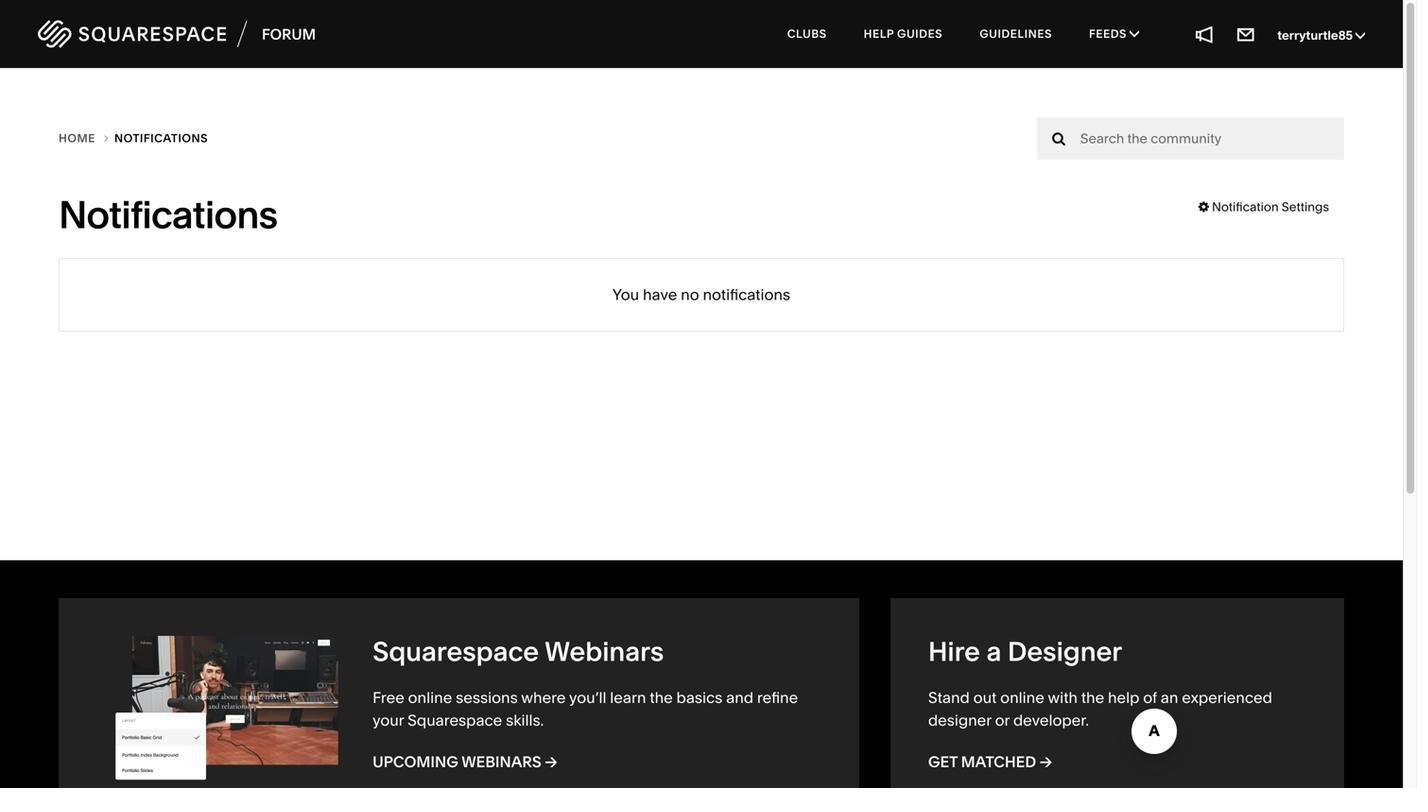 Task type: locate. For each thing, give the bounding box(es) containing it.
your
[[373, 712, 404, 730]]

out
[[974, 689, 997, 707]]

of
[[1143, 689, 1157, 707]]

0 horizontal spatial webinars
[[462, 753, 541, 772]]

0 horizontal spatial online
[[408, 689, 452, 707]]

settings
[[1282, 200, 1329, 215]]

help
[[1108, 689, 1140, 707]]

webinars for squarespace
[[545, 636, 664, 668]]

squarespace
[[373, 636, 539, 668], [408, 712, 502, 730]]

terryturtle85
[[1278, 28, 1356, 43]]

the right learn
[[650, 689, 673, 707]]

2 the from the left
[[650, 689, 673, 707]]

notifications
[[114, 132, 208, 145], [59, 191, 277, 238]]

2 online from the left
[[408, 689, 452, 707]]

learn
[[610, 689, 646, 707]]

1 vertical spatial squarespace
[[408, 712, 502, 730]]

you
[[613, 286, 639, 304]]

a
[[987, 636, 1002, 668]]

1 the from the left
[[1081, 689, 1104, 707]]

help guides link
[[847, 9, 960, 59]]

upcoming webinars → link
[[373, 753, 557, 772]]

1 horizontal spatial →
[[1040, 753, 1052, 772]]

Search search field
[[1081, 117, 1244, 160]]

feeds
[[1089, 27, 1130, 41]]

designer
[[1008, 636, 1122, 668]]

the inside stand out online with the help of an experienced designer or developer.
[[1081, 689, 1104, 707]]

notifications image
[[1194, 24, 1215, 44]]

squarespace inside free online sessions where you'll learn the basics and refine your squarespace skills.
[[408, 712, 502, 730]]

experienced
[[1182, 689, 1272, 707]]

0 vertical spatial webinars
[[545, 636, 664, 668]]

upcoming webinars →
[[373, 753, 557, 772]]

angle right image
[[104, 132, 109, 144]]

0 vertical spatial squarespace
[[373, 636, 539, 668]]

get
[[928, 753, 958, 772]]

get matched →
[[928, 753, 1052, 772]]

online inside free online sessions where you'll learn the basics and refine your squarespace skills.
[[408, 689, 452, 707]]

0 horizontal spatial the
[[650, 689, 673, 707]]

you'll
[[569, 689, 606, 707]]

squarespace down sessions at the bottom left of page
[[408, 712, 502, 730]]

squarespace forum image
[[38, 17, 316, 51]]

→ down free online sessions where you'll learn the basics and refine your squarespace skills.
[[545, 753, 557, 772]]

caret down image
[[1356, 28, 1365, 42]]

1 vertical spatial notifications
[[59, 191, 277, 238]]

sessions
[[456, 689, 518, 707]]

hire
[[928, 636, 980, 668]]

0 horizontal spatial →
[[545, 753, 557, 772]]

with
[[1048, 689, 1078, 707]]

online
[[1000, 689, 1045, 707], [408, 689, 452, 707]]

no
[[681, 286, 699, 304]]

the inside free online sessions where you'll learn the basics and refine your squarespace skills.
[[650, 689, 673, 707]]

online up 'or'
[[1000, 689, 1045, 707]]

webinars for upcoming
[[462, 753, 541, 772]]

search image
[[1052, 131, 1065, 146]]

and
[[726, 689, 754, 707]]

1 horizontal spatial webinars
[[545, 636, 664, 668]]

1 horizontal spatial online
[[1000, 689, 1045, 707]]

the
[[1081, 689, 1104, 707], [650, 689, 673, 707]]

1 online from the left
[[1000, 689, 1045, 707]]

online right free
[[408, 689, 452, 707]]

squarespace webinars
[[373, 636, 664, 668]]

1 horizontal spatial the
[[1081, 689, 1104, 707]]

webinars
[[545, 636, 664, 668], [462, 753, 541, 772]]

2 → from the left
[[545, 753, 557, 772]]

→ down developer.
[[1040, 753, 1052, 772]]

webinars down skills.
[[462, 753, 541, 772]]

skills.
[[506, 712, 544, 730]]

the right with at right bottom
[[1081, 689, 1104, 707]]

developer.
[[1013, 712, 1089, 730]]

upcoming
[[373, 753, 458, 772]]

1 vertical spatial webinars
[[462, 753, 541, 772]]

an
[[1161, 689, 1178, 707]]

1 → from the left
[[1040, 753, 1052, 772]]

notification
[[1212, 200, 1279, 215]]

webinars up you'll
[[545, 636, 664, 668]]

home link
[[59, 128, 114, 149]]

have
[[643, 286, 677, 304]]

→
[[1040, 753, 1052, 772], [545, 753, 557, 772]]

free
[[373, 689, 404, 707]]

squarespace up sessions at the bottom left of page
[[373, 636, 539, 668]]



Task type: describe. For each thing, give the bounding box(es) containing it.
matched
[[961, 753, 1036, 772]]

home
[[59, 132, 99, 145]]

help guides
[[864, 27, 943, 41]]

0 vertical spatial notifications
[[114, 132, 208, 145]]

guidelines
[[980, 27, 1052, 41]]

notifications
[[703, 286, 790, 304]]

notification settings
[[1209, 200, 1329, 215]]

stand out online with the help of an experienced designer or developer.
[[928, 689, 1272, 730]]

free online sessions where you'll learn the basics and refine your squarespace skills.
[[373, 689, 798, 730]]

where
[[521, 689, 566, 707]]

online inside stand out online with the help of an experienced designer or developer.
[[1000, 689, 1045, 707]]

clubs link
[[770, 9, 844, 59]]

stand
[[928, 689, 970, 707]]

designer
[[928, 712, 992, 730]]

cog image
[[1199, 201, 1209, 213]]

→ for a
[[1040, 753, 1052, 772]]

caret down image
[[1130, 28, 1139, 39]]

refine
[[757, 689, 798, 707]]

→ for webinars
[[545, 753, 557, 772]]

or
[[995, 712, 1010, 730]]

you have no notifications
[[613, 286, 790, 304]]

messages image
[[1236, 24, 1257, 44]]

hire a designer
[[928, 636, 1122, 668]]

help
[[864, 27, 894, 41]]

guidelines link
[[963, 9, 1069, 59]]

feeds link
[[1072, 9, 1156, 59]]

guides
[[897, 27, 943, 41]]

get matched → link
[[928, 753, 1052, 772]]

notification settings link
[[1183, 192, 1344, 222]]

clubs
[[787, 27, 827, 41]]

basics
[[677, 689, 723, 707]]

terryturtle85 link
[[1278, 28, 1365, 43]]



Task type: vqa. For each thing, say whether or not it's contained in the screenshot.
second online
yes



